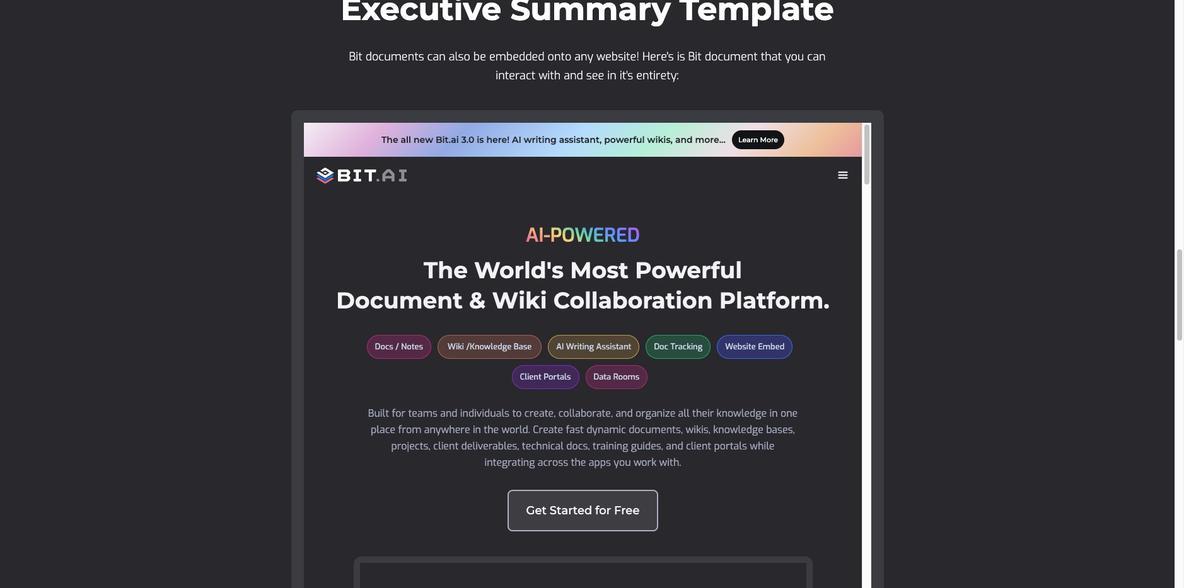 Task type: vqa. For each thing, say whether or not it's contained in the screenshot.
embedded
yes



Task type: locate. For each thing, give the bounding box(es) containing it.
interact
[[496, 68, 535, 83]]

0 horizontal spatial can
[[427, 49, 446, 64]]

embedded
[[489, 49, 545, 64]]

in
[[607, 68, 617, 83]]

document
[[705, 49, 758, 64]]

0 horizontal spatial bit
[[349, 49, 362, 64]]

can left 'also'
[[427, 49, 446, 64]]

1 horizontal spatial bit
[[688, 49, 702, 64]]

can
[[427, 49, 446, 64], [807, 49, 826, 64]]

entirety:
[[636, 68, 679, 83]]

here's
[[643, 49, 674, 64]]

bit left documents in the left top of the page
[[349, 49, 362, 64]]

onto
[[548, 49, 572, 64]]

1 bit from the left
[[349, 49, 362, 64]]

it's
[[620, 68, 633, 83]]

bit documents can also be embedded onto any website! here's is bit document that you can interact with and see in it's entirety:
[[349, 49, 826, 83]]

can right you
[[807, 49, 826, 64]]

you
[[785, 49, 804, 64]]

bit right is
[[688, 49, 702, 64]]

that
[[761, 49, 782, 64]]

bit
[[349, 49, 362, 64], [688, 49, 702, 64]]

website!
[[597, 49, 639, 64]]

1 horizontal spatial can
[[807, 49, 826, 64]]



Task type: describe. For each thing, give the bounding box(es) containing it.
2 can from the left
[[807, 49, 826, 64]]

also
[[449, 49, 470, 64]]

2 bit from the left
[[688, 49, 702, 64]]

is
[[677, 49, 685, 64]]

1 can from the left
[[427, 49, 446, 64]]

with
[[539, 68, 561, 83]]

see
[[586, 68, 604, 83]]

and
[[564, 68, 583, 83]]

be
[[473, 49, 486, 64]]

any
[[575, 49, 593, 64]]

documents
[[366, 49, 424, 64]]



